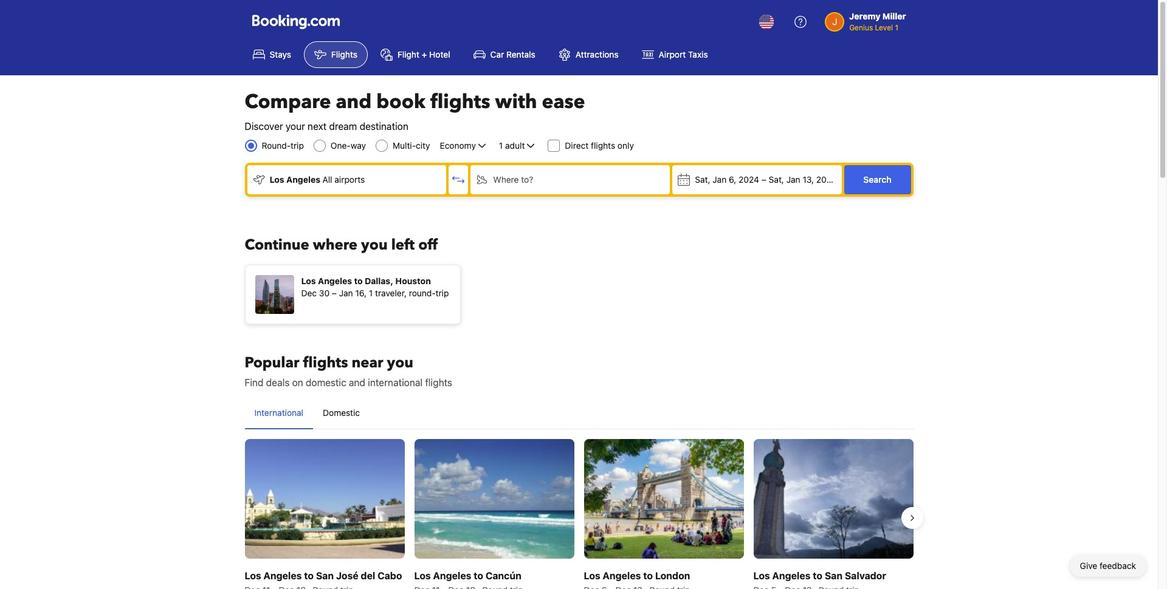Task type: describe. For each thing, give the bounding box(es) containing it.
direct flights only
[[565, 140, 634, 151]]

tab list containing international
[[245, 398, 914, 431]]

san for salvador
[[825, 571, 843, 582]]

london
[[655, 571, 690, 582]]

traveler,
[[375, 288, 407, 299]]

flights up domestic
[[303, 353, 348, 373]]

car
[[490, 49, 504, 60]]

josé
[[336, 571, 359, 582]]

angeles for los angeles to dallas, houston dec 30 – jan 16, 1 traveler, round-trip
[[318, 276, 352, 286]]

los angeles to dallas, houston dec 30 – jan 16, 1 traveler, round-trip
[[301, 276, 449, 299]]

one-
[[331, 140, 351, 151]]

level
[[875, 23, 893, 32]]

give feedback button
[[1071, 556, 1146, 578]]

international
[[368, 378, 423, 389]]

los angeles to san josé del cabo link
[[245, 440, 405, 590]]

all
[[323, 175, 332, 185]]

los angeles to san salvador link
[[754, 440, 914, 590]]

13,
[[803, 175, 814, 185]]

and inside compare and book flights with ease discover your next dream destination
[[336, 89, 372, 116]]

2 sat, from the left
[[769, 175, 784, 185]]

1 inside jeremy miller genius level 1
[[895, 23, 899, 32]]

1 inside los angeles to dallas, houston dec 30 – jan 16, 1 traveler, round-trip
[[369, 288, 373, 299]]

los angeles to san salvador
[[754, 571, 887, 582]]

round-
[[409, 288, 436, 299]]

off
[[418, 235, 438, 255]]

continue where you left off
[[245, 235, 438, 255]]

round-trip
[[262, 140, 304, 151]]

stays link
[[242, 41, 302, 68]]

flights
[[331, 49, 358, 60]]

16,
[[355, 288, 367, 299]]

your
[[286, 121, 305, 132]]

los angeles to san josé del cabo
[[245, 571, 402, 582]]

flights link
[[304, 41, 368, 68]]

city
[[416, 140, 430, 151]]

los angeles to cancún link
[[414, 440, 574, 590]]

car rentals
[[490, 49, 536, 60]]

los for los angeles to london
[[584, 571, 601, 582]]

dream
[[329, 121, 357, 132]]

popular
[[245, 353, 300, 373]]

popular flights near you find deals on domestic and international flights
[[245, 353, 452, 389]]

jeremy
[[850, 11, 881, 21]]

ease
[[542, 89, 585, 116]]

1 adult button
[[498, 139, 538, 153]]

cancún
[[486, 571, 522, 582]]

los angeles to san josé del cabo image
[[245, 440, 405, 560]]

+
[[422, 49, 427, 60]]

economy
[[440, 140, 476, 151]]

los for los angeles to san josé del cabo
[[245, 571, 261, 582]]

los angeles to london image
[[584, 440, 744, 560]]

salvador
[[845, 571, 887, 582]]

and inside popular flights near you find deals on domestic and international flights
[[349, 378, 365, 389]]

to for los angeles to cancún
[[474, 571, 483, 582]]

san for josé
[[316, 571, 334, 582]]

houston
[[396, 276, 431, 286]]

0 horizontal spatial trip
[[291, 140, 304, 151]]

los for los angeles to dallas, houston dec 30 – jan 16, 1 traveler, round-trip
[[301, 276, 316, 286]]

flights left only
[[591, 140, 616, 151]]

los angeles to san salvador image
[[754, 440, 914, 560]]

search
[[864, 175, 892, 185]]

los angeles to cancún image
[[414, 440, 574, 560]]

flight
[[398, 49, 420, 60]]

to for los angeles to san salvador
[[813, 571, 823, 582]]

los for los angeles all airports
[[270, 175, 284, 185]]

round-
[[262, 140, 291, 151]]

next
[[308, 121, 327, 132]]

where
[[313, 235, 358, 255]]

flight + hotel link
[[370, 41, 461, 68]]

flight + hotel
[[398, 49, 450, 60]]

region containing los angeles to san josé del cabo
[[235, 435, 923, 590]]

los angeles to cancún
[[414, 571, 522, 582]]

airport taxis
[[659, 49, 708, 60]]

give
[[1080, 561, 1098, 572]]

domestic
[[306, 378, 346, 389]]

book
[[377, 89, 426, 116]]

rentals
[[507, 49, 536, 60]]

1 2024 from the left
[[739, 175, 760, 185]]

hotel
[[429, 49, 450, 60]]

domestic
[[323, 408, 360, 418]]

jan inside los angeles to dallas, houston dec 30 – jan 16, 1 traveler, round-trip
[[339, 288, 353, 299]]

cabo
[[378, 571, 402, 582]]



Task type: locate. For each thing, give the bounding box(es) containing it.
1 horizontal spatial 2024
[[817, 175, 837, 185]]

angeles for los angeles all airports
[[286, 175, 320, 185]]

1 san from the left
[[316, 571, 334, 582]]

angeles for los angeles to cancún
[[433, 571, 472, 582]]

angeles inside los angeles to dallas, houston dec 30 – jan 16, 1 traveler, round-trip
[[318, 276, 352, 286]]

1 vertical spatial –
[[332, 288, 337, 299]]

taxis
[[688, 49, 708, 60]]

0 horizontal spatial –
[[332, 288, 337, 299]]

to up 16,
[[354, 276, 363, 286]]

sat, left 13,
[[769, 175, 784, 185]]

car rentals link
[[463, 41, 546, 68]]

to?
[[521, 175, 533, 185]]

0 vertical spatial –
[[762, 175, 767, 185]]

international
[[254, 408, 303, 418]]

0 horizontal spatial sat,
[[695, 175, 711, 185]]

left
[[391, 235, 415, 255]]

adult
[[505, 140, 525, 151]]

1 horizontal spatial sat,
[[769, 175, 784, 185]]

you left the left at the top left
[[361, 235, 388, 255]]

– right 30 on the left of the page
[[332, 288, 337, 299]]

genius
[[850, 23, 873, 32]]

angeles for los angeles to san salvador
[[773, 571, 811, 582]]

only
[[618, 140, 634, 151]]

to left cancún
[[474, 571, 483, 582]]

dallas,
[[365, 276, 393, 286]]

and down near
[[349, 378, 365, 389]]

near
[[352, 353, 383, 373]]

los for los angeles to cancún
[[414, 571, 431, 582]]

1 right 16,
[[369, 288, 373, 299]]

2 2024 from the left
[[817, 175, 837, 185]]

where to? button
[[471, 165, 670, 195]]

angeles inside los angeles to london link
[[603, 571, 641, 582]]

deals
[[266, 378, 290, 389]]

1 left adult
[[499, 140, 503, 151]]

jeremy miller genius level 1
[[850, 11, 906, 32]]

2 vertical spatial 1
[[369, 288, 373, 299]]

and up dream
[[336, 89, 372, 116]]

to left the london
[[643, 571, 653, 582]]

2 san from the left
[[825, 571, 843, 582]]

1 vertical spatial and
[[349, 378, 365, 389]]

where to?
[[493, 175, 533, 185]]

1 sat, from the left
[[695, 175, 711, 185]]

to left salvador
[[813, 571, 823, 582]]

international button
[[245, 398, 313, 429]]

0 vertical spatial and
[[336, 89, 372, 116]]

tab list
[[245, 398, 914, 431]]

to
[[354, 276, 363, 286], [304, 571, 314, 582], [474, 571, 483, 582], [643, 571, 653, 582], [813, 571, 823, 582]]

jan
[[713, 175, 727, 185], [787, 175, 801, 185], [339, 288, 353, 299]]

airport
[[659, 49, 686, 60]]

sat, jan 6, 2024 – sat, jan 13, 2024
[[695, 175, 837, 185]]

continue
[[245, 235, 309, 255]]

los for los angeles to san salvador
[[754, 571, 770, 582]]

flights up the economy
[[431, 89, 490, 116]]

1 inside dropdown button
[[499, 140, 503, 151]]

2024 right "6,"
[[739, 175, 760, 185]]

30
[[319, 288, 330, 299]]

1 horizontal spatial san
[[825, 571, 843, 582]]

1 horizontal spatial trip
[[436, 288, 449, 299]]

6,
[[729, 175, 737, 185]]

jan left "6,"
[[713, 175, 727, 185]]

sat, jan 6, 2024 – sat, jan 13, 2024 button
[[673, 165, 842, 195]]

1 horizontal spatial jan
[[713, 175, 727, 185]]

with
[[495, 89, 537, 116]]

and
[[336, 89, 372, 116], [349, 378, 365, 389]]

1 down miller
[[895, 23, 899, 32]]

los angeles to london link
[[584, 440, 744, 590]]

0 horizontal spatial 1
[[369, 288, 373, 299]]

1 horizontal spatial 1
[[499, 140, 503, 151]]

trip inside los angeles to dallas, houston dec 30 – jan 16, 1 traveler, round-trip
[[436, 288, 449, 299]]

los
[[270, 175, 284, 185], [301, 276, 316, 286], [245, 571, 261, 582], [414, 571, 431, 582], [584, 571, 601, 582], [754, 571, 770, 582]]

los angeles all airports
[[270, 175, 365, 185]]

on
[[292, 378, 303, 389]]

direct
[[565, 140, 589, 151]]

flights
[[431, 89, 490, 116], [591, 140, 616, 151], [303, 353, 348, 373], [425, 378, 452, 389]]

to for los angeles to san josé del cabo
[[304, 571, 314, 582]]

2024 right 13,
[[817, 175, 837, 185]]

way
[[351, 140, 366, 151]]

you
[[361, 235, 388, 255], [387, 353, 414, 373]]

search button
[[844, 165, 911, 195]]

airports
[[335, 175, 365, 185]]

los angeles to london
[[584, 571, 690, 582]]

los inside los angeles to dallas, houston dec 30 – jan 16, 1 traveler, round-trip
[[301, 276, 316, 286]]

–
[[762, 175, 767, 185], [332, 288, 337, 299]]

san
[[316, 571, 334, 582], [825, 571, 843, 582]]

2 horizontal spatial jan
[[787, 175, 801, 185]]

angeles inside los angeles to cancún link
[[433, 571, 472, 582]]

region
[[235, 435, 923, 590]]

multi-
[[393, 140, 416, 151]]

to for los angeles to london
[[643, 571, 653, 582]]

0 vertical spatial 1
[[895, 23, 899, 32]]

jan left 16,
[[339, 288, 353, 299]]

find
[[245, 378, 264, 389]]

– inside dropdown button
[[762, 175, 767, 185]]

miller
[[883, 11, 906, 21]]

feedback
[[1100, 561, 1137, 572]]

angeles inside los angeles to san josé del cabo link
[[264, 571, 302, 582]]

1 adult
[[499, 140, 525, 151]]

one-way
[[331, 140, 366, 151]]

angeles inside los angeles to san salvador link
[[773, 571, 811, 582]]

where
[[493, 175, 519, 185]]

to inside los angeles to dallas, houston dec 30 – jan 16, 1 traveler, round-trip
[[354, 276, 363, 286]]

0 horizontal spatial jan
[[339, 288, 353, 299]]

1
[[895, 23, 899, 32], [499, 140, 503, 151], [369, 288, 373, 299]]

1 vertical spatial trip
[[436, 288, 449, 299]]

domestic button
[[313, 398, 370, 429]]

booking.com logo image
[[252, 14, 340, 29], [252, 14, 340, 29]]

trip down your
[[291, 140, 304, 151]]

multi-city
[[393, 140, 430, 151]]

angeles
[[286, 175, 320, 185], [318, 276, 352, 286], [264, 571, 302, 582], [433, 571, 472, 582], [603, 571, 641, 582], [773, 571, 811, 582]]

angeles for los angeles to san josé del cabo
[[264, 571, 302, 582]]

attractions link
[[548, 41, 629, 68]]

1 vertical spatial 1
[[499, 140, 503, 151]]

sat,
[[695, 175, 711, 185], [769, 175, 784, 185]]

discover
[[245, 121, 283, 132]]

you up international
[[387, 353, 414, 373]]

0 horizontal spatial san
[[316, 571, 334, 582]]

sat, left "6,"
[[695, 175, 711, 185]]

trip down off on the left
[[436, 288, 449, 299]]

to for los angeles to dallas, houston dec 30 – jan 16, 1 traveler, round-trip
[[354, 276, 363, 286]]

flights right international
[[425, 378, 452, 389]]

del
[[361, 571, 375, 582]]

attractions
[[576, 49, 619, 60]]

1 vertical spatial you
[[387, 353, 414, 373]]

– right "6,"
[[762, 175, 767, 185]]

san left salvador
[[825, 571, 843, 582]]

0 horizontal spatial 2024
[[739, 175, 760, 185]]

jan left 13,
[[787, 175, 801, 185]]

2024
[[739, 175, 760, 185], [817, 175, 837, 185]]

trip
[[291, 140, 304, 151], [436, 288, 449, 299]]

2 horizontal spatial 1
[[895, 23, 899, 32]]

stays
[[270, 49, 291, 60]]

flights inside compare and book flights with ease discover your next dream destination
[[431, 89, 490, 116]]

compare
[[245, 89, 331, 116]]

– inside los angeles to dallas, houston dec 30 – jan 16, 1 traveler, round-trip
[[332, 288, 337, 299]]

san left the josé
[[316, 571, 334, 582]]

0 vertical spatial trip
[[291, 140, 304, 151]]

you inside popular flights near you find deals on domestic and international flights
[[387, 353, 414, 373]]

0 vertical spatial you
[[361, 235, 388, 255]]

angeles for los angeles to london
[[603, 571, 641, 582]]

1 horizontal spatial –
[[762, 175, 767, 185]]

destination
[[360, 121, 409, 132]]

compare and book flights with ease discover your next dream destination
[[245, 89, 585, 132]]

give feedback
[[1080, 561, 1137, 572]]

to left the josé
[[304, 571, 314, 582]]

airport taxis link
[[632, 41, 719, 68]]

dec
[[301, 288, 317, 299]]



Task type: vqa. For each thing, say whether or not it's contained in the screenshot.
'Booking.com' IMAGE
no



